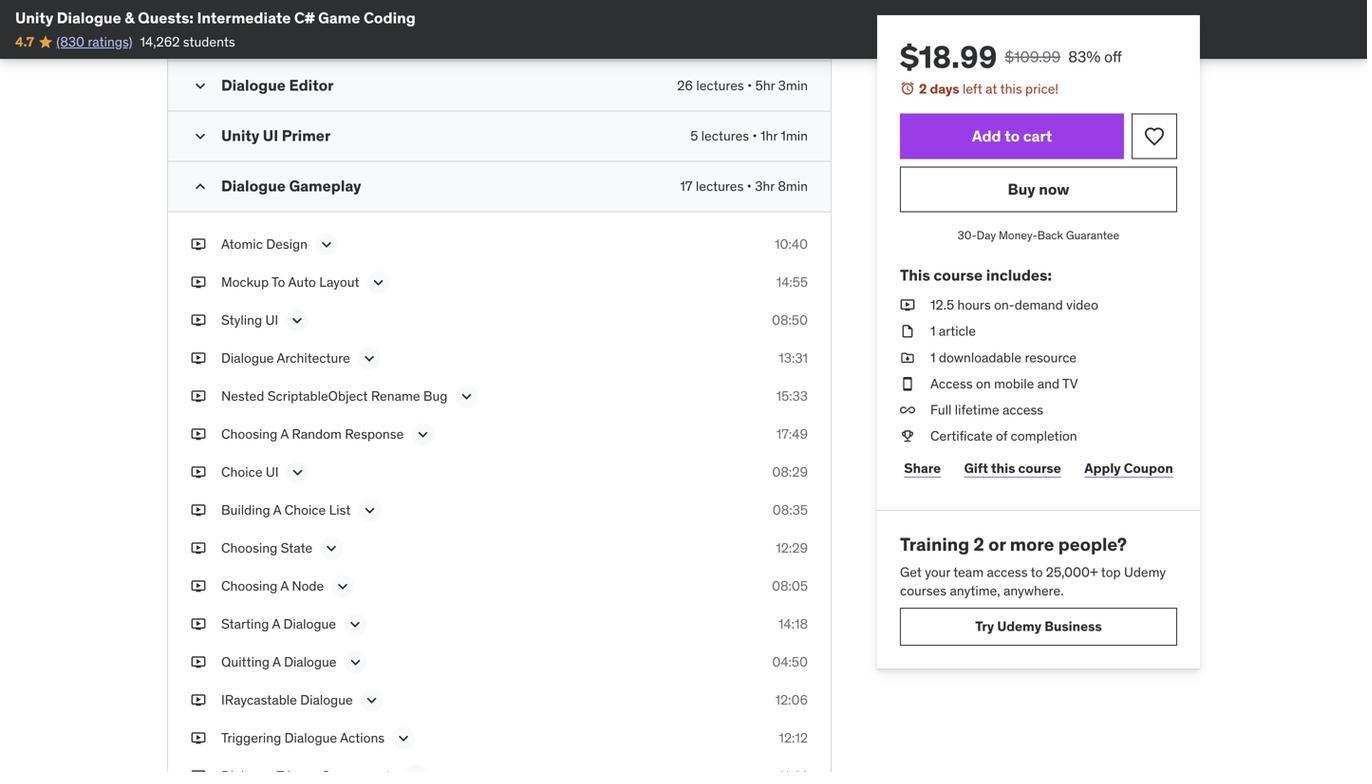 Task type: vqa. For each thing, say whether or not it's contained in the screenshot.
Expanded view ICON
no



Task type: describe. For each thing, give the bounding box(es) containing it.
dialogue up 'unity ui primer'
[[221, 76, 286, 95]]

bug
[[424, 388, 448, 405]]

back
[[1038, 228, 1064, 243]]

0 vertical spatial 2
[[920, 80, 928, 97]]

small image for dialogue editor
[[191, 76, 210, 95]]

show lecture description image for dialogue architecture
[[360, 349, 379, 368]]

show lecture description image for choice ui
[[288, 463, 307, 482]]

left
[[963, 80, 983, 97]]

dialogue down the styling ui
[[221, 350, 274, 367]]

small image for dialogue gameplay
[[191, 177, 210, 196]]

show lecture description image for quitting a dialogue
[[346, 653, 365, 672]]

money-
[[999, 228, 1038, 243]]

17
[[681, 178, 693, 195]]

show lecture description image for building a choice list
[[360, 501, 379, 520]]

04:50
[[773, 654, 808, 671]]

buy now button
[[901, 167, 1178, 212]]

&
[[125, 8, 135, 28]]

choosing for choosing state
[[221, 540, 278, 557]]

tv
[[1063, 375, 1079, 392]]

1 for 1 downloadable resource
[[931, 349, 936, 366]]

to inside training 2 or more people? get your team access to 25,000+ top udemy courses anytime, anywhere.
[[1031, 564, 1044, 581]]

0 vertical spatial this
[[1001, 80, 1023, 97]]

day
[[977, 228, 997, 243]]

3hr
[[755, 178, 775, 195]]

dialogue up triggering dialogue actions
[[300, 692, 353, 709]]

14:55
[[777, 274, 808, 291]]

14,262
[[140, 33, 180, 50]]

lifetime
[[955, 401, 1000, 418]]

auto
[[288, 274, 316, 291]]

scriptableobject
[[268, 388, 368, 405]]

try udemy business
[[976, 618, 1103, 635]]

list
[[329, 502, 351, 519]]

quests:
[[138, 8, 194, 28]]

full lifetime access
[[931, 401, 1044, 418]]

1min
[[781, 127, 808, 144]]

17 lectures • 3hr 8min
[[681, 178, 808, 195]]

iraycastable
[[221, 692, 297, 709]]

building
[[221, 502, 270, 519]]

anytime,
[[950, 582, 1001, 599]]

gift this course link
[[961, 449, 1066, 487]]

access on mobile and tv
[[931, 375, 1079, 392]]

ui for styling
[[265, 312, 278, 329]]

dialogue up (830 ratings) in the top of the page
[[57, 8, 121, 28]]

certificate
[[931, 428, 993, 445]]

actions
[[340, 730, 385, 747]]

styling
[[221, 312, 262, 329]]

includes:
[[987, 265, 1053, 285]]

a for starting a dialogue
[[272, 616, 280, 633]]

c#
[[294, 8, 315, 28]]

buy now
[[1008, 180, 1070, 199]]

to
[[272, 274, 285, 291]]

alarm image
[[901, 81, 916, 96]]

apply
[[1085, 460, 1122, 477]]

$18.99
[[901, 38, 998, 76]]

dialogue down 'unity ui primer'
[[221, 176, 286, 196]]

triggering dialogue actions
[[221, 730, 385, 747]]

article
[[939, 323, 977, 340]]

share
[[905, 460, 942, 477]]

game
[[318, 8, 360, 28]]

hours
[[958, 296, 992, 314]]

83%
[[1069, 47, 1101, 66]]

starting
[[221, 616, 269, 633]]

17:49
[[777, 426, 808, 443]]

atomic
[[221, 236, 263, 253]]

unity for unity dialogue & quests: intermediate c# game coding
[[15, 8, 53, 28]]

completion
[[1011, 428, 1078, 445]]

to inside add to cart button
[[1005, 126, 1020, 146]]

show lecture description image for iraycastable dialogue
[[363, 691, 382, 710]]

a for quitting a dialogue
[[273, 654, 281, 671]]

xsmall image left mockup
[[191, 273, 206, 292]]

• for dialogue gameplay
[[747, 178, 752, 195]]

off
[[1105, 47, 1123, 66]]

wishlist image
[[1144, 125, 1167, 148]]

buy
[[1008, 180, 1036, 199]]

25,000+
[[1047, 564, 1099, 581]]

coding
[[364, 8, 416, 28]]

08:35
[[773, 502, 808, 519]]

udemy inside training 2 or more people? get your team access to 25,000+ top udemy courses anytime, anywhere.
[[1125, 564, 1167, 581]]

lectures for dialogue editor
[[697, 77, 745, 94]]

lectures for unity ui primer
[[702, 127, 750, 144]]

show lecture description image for choosing state
[[322, 539, 341, 558]]

(830 ratings)
[[56, 33, 133, 50]]

dialogue up the "iraycastable dialogue"
[[284, 654, 337, 671]]

unity ui primer
[[221, 126, 331, 145]]

unity for unity ui primer
[[221, 126, 260, 145]]

apply coupon
[[1085, 460, 1174, 477]]

training 2 or more people? get your team access to 25,000+ top udemy courses anytime, anywhere.
[[901, 533, 1167, 599]]

5 lectures • 1hr 1min
[[691, 127, 808, 144]]

students
[[183, 33, 235, 50]]

certificate of completion
[[931, 428, 1078, 445]]

1 vertical spatial choice
[[285, 502, 326, 519]]

30-
[[958, 228, 977, 243]]

styling ui
[[221, 312, 278, 329]]

video
[[1067, 296, 1099, 314]]

design
[[266, 236, 308, 253]]

access inside training 2 or more people? get your team access to 25,000+ top udemy courses anytime, anywhere.
[[987, 564, 1028, 581]]

1 downloadable resource
[[931, 349, 1077, 366]]

• for unity ui primer
[[753, 127, 758, 144]]

14,262 students
[[140, 33, 235, 50]]

1 vertical spatial this
[[992, 460, 1016, 477]]

people?
[[1059, 533, 1128, 556]]

or
[[989, 533, 1007, 556]]

xsmall image right 14,262
[[191, 15, 206, 33]]

lectures for dialogue gameplay
[[696, 178, 744, 195]]

atomic design
[[221, 236, 308, 253]]

dialogue editor
[[221, 76, 334, 95]]



Task type: locate. For each thing, give the bounding box(es) containing it.
a left 'random' at the bottom left of page
[[281, 426, 289, 443]]

dialogue down node
[[284, 616, 336, 633]]

dialogue gameplay
[[221, 176, 362, 196]]

• left 3hr
[[747, 178, 752, 195]]

choosing down building
[[221, 540, 278, 557]]

2 vertical spatial ui
[[266, 464, 279, 481]]

2 small image from the top
[[191, 127, 210, 146]]

rename
[[371, 388, 420, 405]]

lectures right the 5
[[702, 127, 750, 144]]

1 horizontal spatial 2
[[974, 533, 985, 556]]

0 vertical spatial access
[[1003, 401, 1044, 418]]

• left 1hr
[[753, 127, 758, 144]]

full
[[931, 401, 952, 418]]

1 vertical spatial ui
[[265, 312, 278, 329]]

lectures right 26
[[697, 77, 745, 94]]

state
[[281, 540, 313, 557]]

show lecture description image right list
[[360, 501, 379, 520]]

30-day money-back guarantee
[[958, 228, 1120, 243]]

1 left article
[[931, 323, 936, 340]]

xsmall image left iraycastable
[[191, 691, 206, 710]]

show lecture description image for choosing a node
[[334, 577, 353, 596]]

dialogue down the "iraycastable dialogue"
[[285, 730, 337, 747]]

5
[[691, 127, 699, 144]]

1 choosing from the top
[[221, 426, 278, 443]]

2 left or
[[974, 533, 985, 556]]

a left node
[[281, 578, 289, 595]]

1 vertical spatial small image
[[191, 127, 210, 146]]

team
[[954, 564, 984, 581]]

0 vertical spatial to
[[1005, 126, 1020, 146]]

business
[[1045, 618, 1103, 635]]

0 vertical spatial udemy
[[1125, 564, 1167, 581]]

0 horizontal spatial course
[[934, 265, 983, 285]]

nested scriptableobject rename bug
[[221, 388, 448, 405]]

show lecture description image for choosing a random response
[[414, 425, 433, 444]]

ui
[[263, 126, 278, 145], [265, 312, 278, 329], [266, 464, 279, 481]]

small image down students
[[191, 76, 210, 95]]

1 horizontal spatial choice
[[285, 502, 326, 519]]

and
[[1038, 375, 1060, 392]]

1 vertical spatial access
[[987, 564, 1028, 581]]

choosing up choice ui
[[221, 426, 278, 443]]

a
[[281, 426, 289, 443], [273, 502, 281, 519], [281, 578, 289, 595], [272, 616, 280, 633], [273, 654, 281, 671]]

editor
[[289, 76, 334, 95]]

• left 5hr
[[748, 77, 753, 94]]

on-
[[995, 296, 1015, 314]]

0 vertical spatial •
[[748, 77, 753, 94]]

unity dialogue & quests: intermediate c# game coding
[[15, 8, 416, 28]]

show lecture description image up layout
[[317, 235, 336, 254]]

3 choosing from the top
[[221, 578, 278, 595]]

choosing a node
[[221, 578, 324, 595]]

top
[[1102, 564, 1122, 581]]

to left cart
[[1005, 126, 1020, 146]]

add
[[973, 126, 1002, 146]]

26 lectures • 5hr 3min
[[678, 77, 808, 94]]

layout
[[319, 274, 360, 291]]

xsmall image left "1 article" at the top right
[[901, 322, 916, 341]]

ui up building a choice list
[[266, 464, 279, 481]]

a right the starting
[[272, 616, 280, 633]]

show lecture description image down the bug
[[414, 425, 433, 444]]

quitting a dialogue
[[221, 654, 337, 671]]

iraycastable dialogue
[[221, 692, 353, 709]]

access down or
[[987, 564, 1028, 581]]

1 horizontal spatial course
[[1019, 460, 1062, 477]]

2 inside training 2 or more people? get your team access to 25,000+ top udemy courses anytime, anywhere.
[[974, 533, 985, 556]]

try
[[976, 618, 995, 635]]

a for choosing a node
[[281, 578, 289, 595]]

1 vertical spatial course
[[1019, 460, 1062, 477]]

course up 12.5 in the right of the page
[[934, 265, 983, 285]]

0 horizontal spatial 2
[[920, 80, 928, 97]]

26
[[678, 77, 693, 94]]

this course includes:
[[901, 265, 1053, 285]]

a for building a choice list
[[273, 502, 281, 519]]

1 for 1 article
[[931, 323, 936, 340]]

1
[[931, 323, 936, 340], [931, 349, 936, 366]]

access
[[931, 375, 973, 392]]

1 1 from the top
[[931, 323, 936, 340]]

unity up 4.7
[[15, 8, 53, 28]]

small image left dialogue gameplay
[[191, 177, 210, 196]]

a right building
[[273, 502, 281, 519]]

12:29
[[776, 540, 808, 557]]

this
[[901, 265, 931, 285]]

downloadable
[[939, 349, 1022, 366]]

10:40
[[775, 236, 808, 253]]

2 vertical spatial •
[[747, 178, 752, 195]]

0 horizontal spatial udemy
[[998, 618, 1042, 635]]

show lecture description image right the bug
[[457, 387, 476, 406]]

2 vertical spatial lectures
[[696, 178, 744, 195]]

mockup
[[221, 274, 269, 291]]

1 horizontal spatial udemy
[[1125, 564, 1167, 581]]

08:50
[[772, 312, 808, 329]]

to up the anywhere.
[[1031, 564, 1044, 581]]

1 horizontal spatial to
[[1031, 564, 1044, 581]]

building a choice list
[[221, 502, 351, 519]]

udemy right top
[[1125, 564, 1167, 581]]

gift this course
[[965, 460, 1062, 477]]

course
[[934, 265, 983, 285], [1019, 460, 1062, 477]]

unity down the dialogue editor on the left of the page
[[221, 126, 260, 145]]

$18.99 $109.99 83% off
[[901, 38, 1123, 76]]

choice left list
[[285, 502, 326, 519]]

0 vertical spatial choice
[[221, 464, 263, 481]]

udemy right try
[[998, 618, 1042, 635]]

show lecture description image for nested scriptableobject rename bug
[[457, 387, 476, 406]]

1 vertical spatial udemy
[[998, 618, 1042, 635]]

• for dialogue editor
[[748, 77, 753, 94]]

small image for unity ui primer
[[191, 127, 210, 146]]

3min
[[779, 77, 808, 94]]

1 vertical spatial lectures
[[702, 127, 750, 144]]

access
[[1003, 401, 1044, 418], [987, 564, 1028, 581]]

0 vertical spatial unity
[[15, 8, 53, 28]]

dialogue architecture
[[221, 350, 350, 367]]

lectures right 17
[[696, 178, 744, 195]]

show lecture description image for atomic design
[[317, 235, 336, 254]]

4.7
[[15, 33, 34, 50]]

choosing for choosing a random response
[[221, 426, 278, 443]]

show lecture description image for mockup to auto layout
[[369, 273, 388, 292]]

node
[[292, 578, 324, 595]]

show lecture description image for triggering dialogue actions
[[394, 729, 413, 748]]

this right gift
[[992, 460, 1016, 477]]

0 horizontal spatial unity
[[15, 8, 53, 28]]

08:29
[[773, 464, 808, 481]]

1 vertical spatial choosing
[[221, 540, 278, 557]]

13:31
[[779, 350, 808, 367]]

show lecture description image
[[369, 273, 388, 292], [288, 311, 307, 330], [288, 463, 307, 482], [322, 539, 341, 558], [334, 577, 353, 596], [346, 615, 365, 634], [346, 653, 365, 672], [363, 691, 382, 710], [394, 729, 413, 748], [407, 767, 426, 772]]

0 vertical spatial 1
[[931, 323, 936, 340]]

xsmall image up 'share'
[[901, 427, 916, 446]]

lectures
[[697, 77, 745, 94], [702, 127, 750, 144], [696, 178, 744, 195]]

1 small image from the top
[[191, 76, 210, 95]]

xsmall image
[[191, 235, 206, 254], [901, 296, 916, 315], [191, 311, 206, 330], [901, 348, 916, 367], [191, 349, 206, 368], [901, 375, 916, 393], [191, 387, 206, 406], [901, 401, 916, 419], [191, 425, 206, 444], [191, 463, 206, 482], [191, 577, 206, 596], [191, 615, 206, 634], [191, 653, 206, 672], [191, 729, 206, 748], [191, 767, 206, 772]]

0 vertical spatial small image
[[191, 76, 210, 95]]

show lecture description image for styling ui
[[288, 311, 307, 330]]

xsmall image left choosing state
[[191, 539, 206, 558]]

choosing for choosing a node
[[221, 578, 278, 595]]

15:33
[[777, 388, 808, 405]]

1 horizontal spatial unity
[[221, 126, 260, 145]]

2 vertical spatial small image
[[191, 177, 210, 196]]

now
[[1040, 180, 1070, 199]]

ui for choice
[[266, 464, 279, 481]]

2
[[920, 80, 928, 97], [974, 533, 985, 556]]

12.5
[[931, 296, 955, 314]]

1 up access
[[931, 349, 936, 366]]

xsmall image left building
[[191, 501, 206, 520]]

a right quitting
[[273, 654, 281, 671]]

access down mobile
[[1003, 401, 1044, 418]]

choice up building
[[221, 464, 263, 481]]

1 vertical spatial unity
[[221, 126, 260, 145]]

demand
[[1015, 296, 1064, 314]]

random
[[292, 426, 342, 443]]

setup
[[267, 15, 303, 32]]

price!
[[1026, 80, 1059, 97]]

2 choosing from the top
[[221, 540, 278, 557]]

0 vertical spatial ui
[[263, 126, 278, 145]]

a for choosing a random response
[[281, 426, 289, 443]]

anywhere.
[[1004, 582, 1065, 599]]

response
[[345, 426, 404, 443]]

0 horizontal spatial to
[[1005, 126, 1020, 146]]

show lecture description image
[[317, 235, 336, 254], [360, 349, 379, 368], [457, 387, 476, 406], [414, 425, 433, 444], [360, 501, 379, 520]]

choice ui
[[221, 464, 279, 481]]

choosing up the starting
[[221, 578, 278, 595]]

12.5 hours on-demand video
[[931, 296, 1099, 314]]

$109.99
[[1005, 47, 1061, 66]]

3 small image from the top
[[191, 177, 210, 196]]

small image left 'unity ui primer'
[[191, 127, 210, 146]]

your
[[926, 564, 951, 581]]

more
[[1011, 533, 1055, 556]]

1 vertical spatial to
[[1031, 564, 1044, 581]]

0 vertical spatial lectures
[[697, 77, 745, 94]]

choice
[[221, 464, 263, 481], [285, 502, 326, 519]]

•
[[748, 77, 753, 94], [753, 127, 758, 144], [747, 178, 752, 195]]

of
[[997, 428, 1008, 445]]

at
[[986, 80, 998, 97]]

try udemy business link
[[901, 608, 1178, 646]]

1 vertical spatial •
[[753, 127, 758, 144]]

this right at
[[1001, 80, 1023, 97]]

0 vertical spatial choosing
[[221, 426, 278, 443]]

choosing a random response
[[221, 426, 404, 443]]

2 vertical spatial choosing
[[221, 578, 278, 595]]

course down completion
[[1019, 460, 1062, 477]]

08:05
[[772, 578, 808, 595]]

xsmall image
[[191, 15, 206, 33], [191, 273, 206, 292], [901, 322, 916, 341], [901, 427, 916, 446], [191, 501, 206, 520], [191, 539, 206, 558], [191, 691, 206, 710]]

ui right styling
[[265, 312, 278, 329]]

ui left primer at the left of page
[[263, 126, 278, 145]]

coupon
[[1125, 460, 1174, 477]]

5hr
[[756, 77, 775, 94]]

1 vertical spatial 1
[[931, 349, 936, 366]]

0 horizontal spatial choice
[[221, 464, 263, 481]]

0 vertical spatial course
[[934, 265, 983, 285]]

1 vertical spatial 2
[[974, 533, 985, 556]]

8min
[[778, 178, 808, 195]]

ratings)
[[88, 33, 133, 50]]

mockup to auto layout
[[221, 274, 360, 291]]

to
[[1005, 126, 1020, 146], [1031, 564, 1044, 581]]

2 1 from the top
[[931, 349, 936, 366]]

12:12
[[779, 730, 808, 747]]

2 right alarm image
[[920, 80, 928, 97]]

show lecture description image for starting a dialogue
[[346, 615, 365, 634]]

show lecture description image up rename
[[360, 349, 379, 368]]

ui for unity
[[263, 126, 278, 145]]

small image
[[191, 76, 210, 95], [191, 127, 210, 146], [191, 177, 210, 196]]



